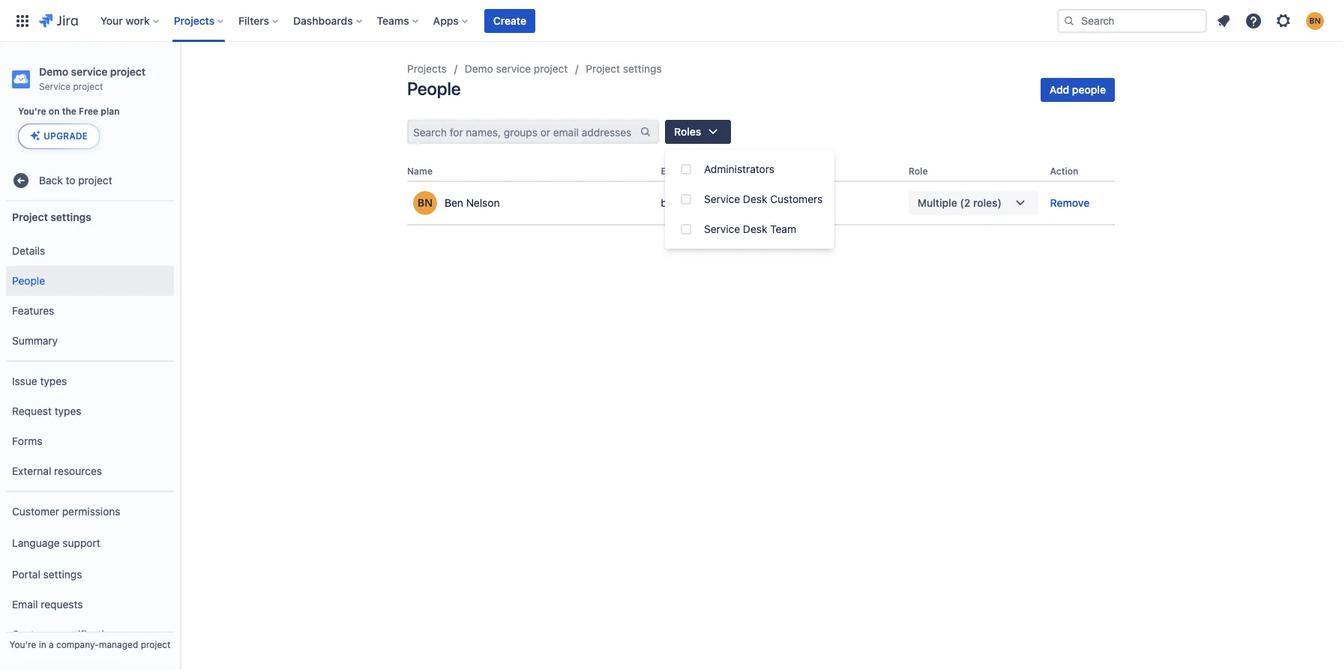 Task type: describe. For each thing, give the bounding box(es) containing it.
project settings link
[[586, 60, 662, 78]]

service for service desk team
[[704, 223, 740, 235]]

service inside demo service project service project
[[39, 81, 71, 92]]

upgrade button
[[19, 125, 99, 149]]

request
[[12, 405, 52, 417]]

customer permissions
[[12, 505, 120, 518]]

group containing issue types
[[6, 361, 174, 491]]

administrators button
[[665, 154, 835, 184]]

back
[[39, 174, 63, 186]]

demo service project
[[465, 62, 568, 75]]

service desk customers button
[[665, 184, 835, 214]]

plan
[[101, 106, 120, 117]]

demo service project service project
[[39, 65, 146, 92]]

open roles dropdown image for roles
[[704, 123, 722, 141]]

apps button
[[429, 9, 474, 33]]

dashboards
[[293, 14, 353, 27]]

ben nelson
[[445, 197, 500, 209]]

group containing details
[[6, 232, 174, 361]]

nelson
[[466, 197, 500, 209]]

work
[[126, 14, 150, 27]]

language support
[[12, 537, 100, 549]]

language support link
[[6, 527, 174, 560]]

project for demo service project service project
[[110, 65, 146, 78]]

people
[[1072, 83, 1106, 96]]

email for email
[[661, 166, 685, 177]]

customer notifications
[[12, 628, 122, 641]]

free
[[79, 106, 98, 117]]

roles
[[674, 125, 701, 138]]

permissions
[[62, 505, 120, 518]]

the
[[62, 106, 76, 117]]

1 vertical spatial settings
[[50, 210, 91, 223]]

multiple (2 roles) button
[[909, 191, 1038, 215]]

in
[[39, 640, 46, 651]]

external
[[12, 465, 51, 477]]

open roles dropdown image for multiple (2 roles)
[[1011, 194, 1029, 212]]

action
[[1050, 166, 1079, 177]]

features link
[[6, 296, 174, 326]]

role
[[909, 166, 928, 177]]

customer for customer notifications
[[12, 628, 59, 641]]

details link
[[6, 236, 174, 266]]

summary link
[[6, 326, 174, 356]]

add people button
[[1041, 78, 1115, 102]]

projects for projects link
[[407, 62, 447, 75]]

support
[[63, 537, 100, 549]]

email requests link
[[6, 590, 174, 620]]

projects for the projects popup button
[[174, 14, 215, 27]]

a
[[49, 640, 54, 651]]

your work button
[[96, 9, 165, 33]]

filters button
[[234, 9, 284, 33]]

portal settings
[[12, 568, 82, 581]]

upgrade
[[43, 131, 88, 142]]

roles)
[[973, 197, 1002, 209]]

managed
[[99, 640, 138, 651]]

1 horizontal spatial project
[[586, 62, 620, 75]]

service desk team button
[[665, 214, 835, 244]]

external resources
[[12, 465, 102, 477]]

service for demo service project
[[496, 62, 531, 75]]

1 vertical spatial project
[[12, 210, 48, 223]]

demo service project link
[[465, 60, 568, 78]]

you're for you're in a company-managed project
[[9, 640, 36, 651]]

demo for demo service project service project
[[39, 65, 68, 78]]

settings image
[[1275, 12, 1293, 30]]

customer permissions link
[[6, 497, 174, 527]]

your profile and settings image
[[1306, 12, 1324, 30]]

project for back to project
[[78, 174, 112, 186]]

multiple (2 roles)
[[918, 197, 1002, 209]]

sidebar navigation image
[[163, 60, 196, 90]]

team
[[770, 223, 796, 235]]

create
[[493, 14, 526, 27]]

project up free
[[73, 81, 103, 92]]

forms link
[[6, 427, 174, 457]]

projects link
[[407, 60, 447, 78]]

roles button
[[665, 120, 731, 144]]

people link
[[6, 266, 174, 296]]



Task type: vqa. For each thing, say whether or not it's contained in the screenshot.
, and other source code management tools.
no



Task type: locate. For each thing, give the bounding box(es) containing it.
service inside demo service project link
[[496, 62, 531, 75]]

banner containing your work
[[0, 0, 1342, 42]]

1 vertical spatial projects
[[407, 62, 447, 75]]

notifications
[[62, 628, 122, 641]]

you're in a company-managed project
[[9, 640, 171, 651]]

teams button
[[372, 9, 424, 33]]

service inside demo service project service project
[[71, 65, 107, 78]]

portal
[[12, 568, 40, 581]]

settings
[[623, 62, 662, 75], [50, 210, 91, 223], [43, 568, 82, 581]]

you're for you're on the free plan
[[18, 106, 46, 117]]

people and their roles element
[[407, 162, 1115, 226]]

email inside people and their roles "element"
[[661, 166, 685, 177]]

banner
[[0, 0, 1342, 42]]

teams
[[377, 14, 409, 27]]

service down administrators
[[704, 193, 740, 205]]

desk
[[743, 193, 767, 205], [743, 223, 767, 235]]

service desk customers
[[704, 193, 823, 205]]

notifications image
[[1215, 12, 1233, 30]]

company-
[[56, 640, 99, 651]]

0 horizontal spatial project settings
[[12, 210, 91, 223]]

people
[[407, 78, 461, 99], [12, 274, 45, 287]]

1 horizontal spatial project settings
[[586, 62, 662, 75]]

project up plan
[[110, 65, 146, 78]]

projects right work
[[174, 14, 215, 27]]

0 vertical spatial open roles dropdown image
[[704, 123, 722, 141]]

2 customer from the top
[[12, 628, 59, 641]]

0 horizontal spatial service
[[71, 65, 107, 78]]

service for service desk customers
[[704, 193, 740, 205]]

email requests
[[12, 598, 83, 611]]

2 vertical spatial settings
[[43, 568, 82, 581]]

ben
[[445, 197, 463, 209]]

remove button
[[1050, 196, 1090, 211]]

0 vertical spatial customer
[[12, 505, 59, 518]]

you're left the in at left bottom
[[9, 640, 36, 651]]

types right request at the left bottom
[[55, 405, 81, 417]]

projects
[[174, 14, 215, 27], [407, 62, 447, 75]]

1 vertical spatial types
[[55, 405, 81, 417]]

demo inside demo service project service project
[[39, 65, 68, 78]]

apps
[[433, 14, 459, 27]]

group containing administrators
[[665, 150, 835, 249]]

email for email requests
[[12, 598, 38, 611]]

0 vertical spatial settings
[[623, 62, 662, 75]]

settings for language support
[[43, 568, 82, 581]]

types
[[40, 375, 67, 387], [55, 405, 81, 417]]

0 vertical spatial email
[[661, 166, 685, 177]]

0 vertical spatial types
[[40, 375, 67, 387]]

open roles dropdown image right roles
[[704, 123, 722, 141]]

external resources link
[[6, 457, 174, 487]]

issue
[[12, 375, 37, 387]]

help image
[[1245, 12, 1263, 30]]

jira image
[[39, 12, 78, 30], [39, 12, 78, 30]]

email down portal at the left bottom of page
[[12, 598, 38, 611]]

back to project
[[39, 174, 112, 186]]

your work
[[100, 14, 150, 27]]

customer
[[12, 505, 59, 518], [12, 628, 59, 641]]

project
[[534, 62, 568, 75], [110, 65, 146, 78], [73, 81, 103, 92], [78, 174, 112, 186], [141, 640, 171, 651]]

1 customer from the top
[[12, 505, 59, 518]]

details
[[12, 244, 45, 257]]

summary
[[12, 334, 58, 347]]

Search field
[[1057, 9, 1207, 33]]

service down the ben.nelson1980@gmail.com
[[704, 223, 740, 235]]

name
[[407, 166, 433, 177]]

customer inside "link"
[[12, 505, 59, 518]]

settings for demo service project
[[623, 62, 662, 75]]

1 vertical spatial customer
[[12, 628, 59, 641]]

administrators
[[704, 163, 775, 175]]

customer up language
[[12, 505, 59, 518]]

on
[[49, 106, 60, 117]]

projects button
[[169, 9, 230, 33]]

open roles dropdown image right the 'roles)'
[[1011, 194, 1029, 212]]

portal settings link
[[6, 560, 174, 590]]

appswitcher icon image
[[13, 12, 31, 30]]

requests
[[41, 598, 83, 611]]

group containing customer permissions
[[6, 491, 174, 670]]

service up on
[[39, 81, 71, 92]]

1 vertical spatial email
[[12, 598, 38, 611]]

people down details
[[12, 274, 45, 287]]

service up free
[[71, 65, 107, 78]]

types right "issue"
[[40, 375, 67, 387]]

1 horizontal spatial service
[[496, 62, 531, 75]]

primary element
[[9, 0, 1057, 42]]

you're on the free plan
[[18, 106, 120, 117]]

project settings
[[586, 62, 662, 75], [12, 210, 91, 223]]

1 horizontal spatial open roles dropdown image
[[1011, 194, 1029, 212]]

1 vertical spatial desk
[[743, 223, 767, 235]]

(2
[[960, 197, 971, 209]]

service
[[496, 62, 531, 75], [71, 65, 107, 78]]

0 vertical spatial project
[[586, 62, 620, 75]]

you're
[[18, 106, 46, 117], [9, 640, 36, 651]]

0 horizontal spatial project
[[12, 210, 48, 223]]

search image
[[1063, 15, 1075, 27]]

open roles dropdown image
[[704, 123, 722, 141], [1011, 194, 1029, 212]]

your
[[100, 14, 123, 27]]

to
[[66, 174, 75, 186]]

2 vertical spatial service
[[704, 223, 740, 235]]

types for issue types
[[40, 375, 67, 387]]

add
[[1050, 83, 1069, 96]]

service for demo service project service project
[[71, 65, 107, 78]]

1 horizontal spatial people
[[407, 78, 461, 99]]

1 vertical spatial service
[[704, 193, 740, 205]]

0 horizontal spatial projects
[[174, 14, 215, 27]]

create button
[[484, 9, 535, 33]]

1 horizontal spatial demo
[[465, 62, 493, 75]]

remove
[[1050, 197, 1090, 209]]

Search for names, groups or email addresses text field
[[409, 121, 640, 142]]

project right the to
[[78, 174, 112, 186]]

group
[[665, 150, 835, 249], [6, 232, 174, 361], [6, 361, 174, 491], [6, 491, 174, 670]]

desk down administrators "button"
[[743, 193, 767, 205]]

request types link
[[6, 397, 174, 427]]

desk for team
[[743, 223, 767, 235]]

people down apps
[[407, 78, 461, 99]]

resources
[[54, 465, 102, 477]]

service down create button
[[496, 62, 531, 75]]

language
[[12, 537, 60, 549]]

0 vertical spatial project settings
[[586, 62, 662, 75]]

add people
[[1050, 83, 1106, 96]]

request types
[[12, 405, 81, 417]]

email
[[661, 166, 685, 177], [12, 598, 38, 611]]

issue types
[[12, 375, 67, 387]]

project down primary element
[[534, 62, 568, 75]]

2 desk from the top
[[743, 223, 767, 235]]

customers
[[770, 193, 823, 205]]

ben.nelson1980@gmail.com
[[661, 197, 797, 209]]

service
[[39, 81, 71, 92], [704, 193, 740, 205], [704, 223, 740, 235]]

demo up on
[[39, 65, 68, 78]]

1 desk from the top
[[743, 193, 767, 205]]

demo
[[465, 62, 493, 75], [39, 65, 68, 78]]

service desk team
[[704, 223, 796, 235]]

types for request types
[[55, 405, 81, 417]]

1 horizontal spatial projects
[[407, 62, 447, 75]]

1 vertical spatial project settings
[[12, 210, 91, 223]]

0 vertical spatial service
[[39, 81, 71, 92]]

1 vertical spatial you're
[[9, 640, 36, 651]]

customer down email requests
[[12, 628, 59, 641]]

0 vertical spatial people
[[407, 78, 461, 99]]

forms
[[12, 435, 42, 447]]

project
[[586, 62, 620, 75], [12, 210, 48, 223]]

1 vertical spatial people
[[12, 274, 45, 287]]

demo right projects link
[[465, 62, 493, 75]]

0 vertical spatial projects
[[174, 14, 215, 27]]

email down roles
[[661, 166, 685, 177]]

multiple
[[918, 197, 957, 209]]

filters
[[239, 14, 269, 27]]

projects inside popup button
[[174, 14, 215, 27]]

1 horizontal spatial email
[[661, 166, 685, 177]]

desk for customers
[[743, 193, 767, 205]]

desk left the team
[[743, 223, 767, 235]]

demo for demo service project
[[465, 62, 493, 75]]

project for demo service project
[[534, 62, 568, 75]]

0 horizontal spatial demo
[[39, 65, 68, 78]]

features
[[12, 304, 54, 317]]

0 horizontal spatial open roles dropdown image
[[704, 123, 722, 141]]

1 vertical spatial open roles dropdown image
[[1011, 194, 1029, 212]]

0 horizontal spatial people
[[12, 274, 45, 287]]

projects down apps
[[407, 62, 447, 75]]

back to project link
[[6, 166, 174, 196]]

open roles dropdown image inside multiple (2 roles) button
[[1011, 194, 1029, 212]]

you're left on
[[18, 106, 46, 117]]

0 horizontal spatial email
[[12, 598, 38, 611]]

dashboards button
[[289, 9, 368, 33]]

project right 'managed'
[[141, 640, 171, 651]]

customer notifications link
[[6, 620, 174, 650]]

open roles dropdown image inside the "roles" dropdown button
[[704, 123, 722, 141]]

customer for customer permissions
[[12, 505, 59, 518]]

issue types link
[[6, 367, 174, 397]]

0 vertical spatial desk
[[743, 193, 767, 205]]

0 vertical spatial you're
[[18, 106, 46, 117]]



